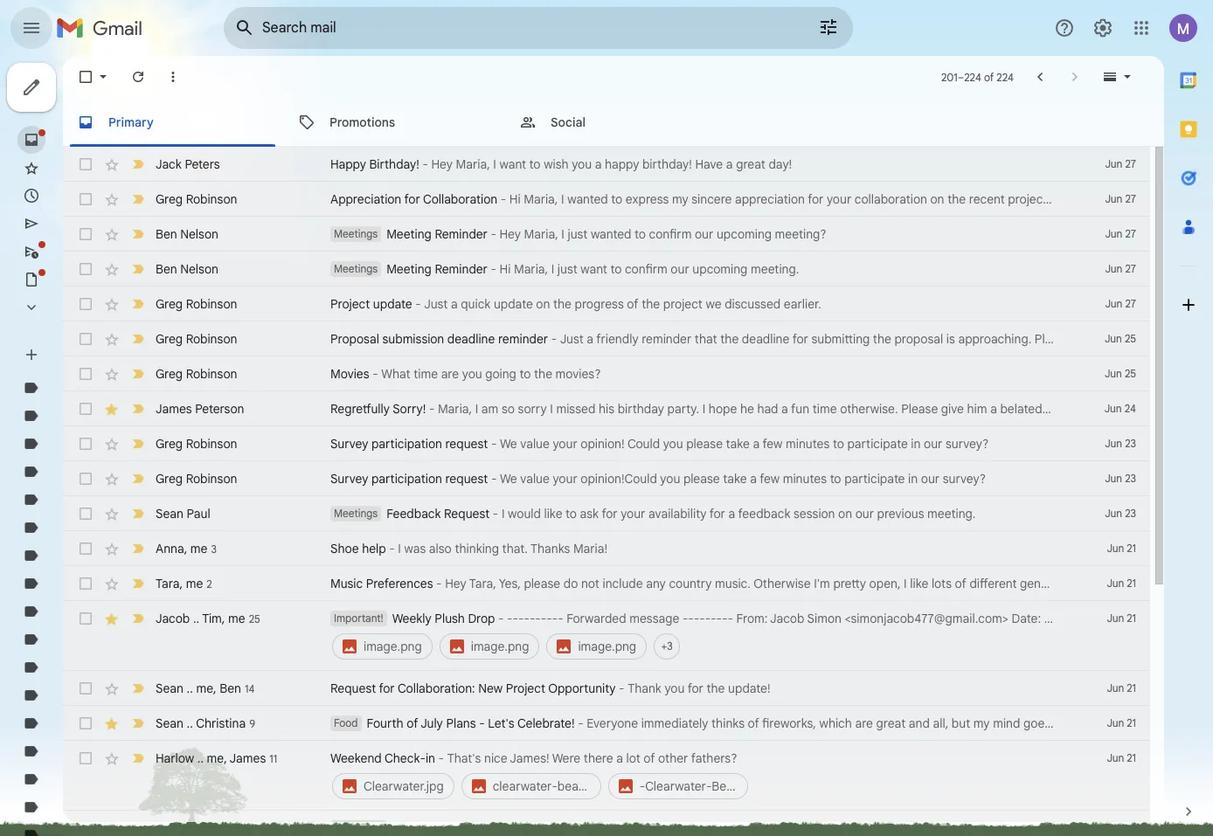 Task type: vqa. For each thing, say whether or not it's contained in the screenshot.
the right THE 6
no



Task type: locate. For each thing, give the bounding box(es) containing it.
1 important! from the top
[[334, 612, 384, 625]]

nelson for hi
[[180, 261, 219, 277]]

working
[[1150, 191, 1194, 207]]

0 horizontal spatial meeting.
[[751, 261, 800, 277]]

12 row from the top
[[63, 532, 1151, 567]]

lot
[[626, 751, 641, 767]]

2 vertical spatial james
[[156, 821, 192, 836]]

our down give on the right
[[924, 436, 943, 452]]

i left hope
[[703, 401, 706, 417]]

, for james
[[230, 821, 233, 836]]

0 vertical spatial meeting.
[[751, 261, 800, 277]]

0 vertical spatial upcoming
[[717, 226, 772, 242]]

hey for maria,
[[432, 157, 453, 172]]

reminder up quick
[[435, 261, 488, 277]]

1 we from the top
[[500, 436, 517, 452]]

a left friendly
[[587, 331, 594, 347]]

value down the sorry
[[521, 436, 550, 452]]

1 horizontal spatial just
[[560, 331, 584, 347]]

cell
[[331, 610, 1214, 663], [331, 750, 1063, 803]]

to left wish
[[530, 157, 541, 172]]

1 horizontal spatial like
[[910, 576, 929, 592]]

i down happy birthday! - hey maria, i want to wish you a happy birthday! have a great day!
[[561, 191, 564, 207]]

your down the missed
[[553, 436, 578, 452]]

do
[[564, 576, 578, 592]]

.. up "sean .. christina 9"
[[187, 681, 193, 696]]

row containing anna
[[63, 532, 1151, 567]]

confirm up project
[[625, 261, 668, 277]]

his
[[599, 401, 615, 417]]

3 jun 27 from the top
[[1106, 227, 1137, 240]]

0 vertical spatial survey
[[331, 436, 368, 452]]

survey
[[331, 436, 368, 452], [331, 471, 368, 487]]

meetings feedback request - i would like to ask for your availability for a feedback session on our previous meeting.
[[334, 506, 976, 522]]

reminder down project
[[642, 331, 692, 347]]

1 row from the top
[[63, 147, 1151, 182]]

0 vertical spatial meeting
[[387, 226, 432, 242]]

2 vertical spatial hey
[[445, 576, 467, 592]]

participation
[[372, 436, 442, 452], [372, 471, 442, 487]]

like left lots
[[910, 576, 929, 592]]

3 sean from the top
[[156, 716, 184, 731]]

me
[[190, 541, 208, 557], [186, 576, 203, 592], [228, 611, 245, 627], [196, 681, 213, 696], [207, 751, 224, 766], [236, 821, 253, 836]]

value
[[521, 436, 550, 452], [521, 471, 550, 487]]

robinson
[[186, 191, 237, 207], [186, 296, 237, 312], [186, 331, 237, 347], [186, 366, 237, 382], [186, 436, 237, 452], [186, 471, 237, 487]]

sean .. christina 9
[[156, 716, 255, 731]]

1 horizontal spatial meeting.
[[928, 506, 976, 522]]

..
[[193, 611, 199, 627], [187, 681, 193, 696], [187, 716, 193, 731], [197, 751, 204, 766], [195, 821, 202, 836]]

of inside cell
[[644, 751, 655, 767]]

0 vertical spatial message
[[1096, 401, 1146, 417]]

survey up shoe at the bottom left of the page
[[331, 471, 368, 487]]

meeting down appreciation
[[387, 226, 432, 242]]

greg robinson for project update - just a quick update on the progress of the project we discussed earlier.
[[156, 296, 237, 312]]

quick
[[461, 296, 491, 312]]

1 27 from the top
[[1126, 157, 1137, 171]]

meetings for hey
[[334, 227, 378, 240]]

row containing sean paul
[[63, 497, 1151, 532]]

2 21 from the top
[[1127, 577, 1137, 590]]

maria!
[[574, 541, 608, 557]]

but
[[952, 716, 971, 732]]

anna , me 3
[[156, 541, 217, 557]]

2 sean from the top
[[156, 681, 184, 696]]

meetings meeting reminder - hi maria, i just want to confirm our upcoming meeting.
[[334, 261, 800, 277]]

2 vertical spatial please
[[524, 576, 561, 592]]

1 vertical spatial we
[[500, 471, 517, 487]]

social tab
[[505, 98, 726, 147]]

1 robinson from the top
[[186, 191, 237, 207]]

newer image
[[1032, 68, 1049, 86]]

0 horizontal spatial message
[[630, 611, 680, 627]]

2 cell from the top
[[331, 750, 1063, 803]]

sorry
[[518, 401, 547, 417]]

25 up 24
[[1125, 367, 1137, 380]]

meetings meeting reminder - hey maria, i just wanted to confirm our upcoming meeting?
[[334, 226, 827, 242]]

1 vertical spatial just
[[560, 331, 584, 347]]

17 row from the top
[[63, 741, 1151, 811]]

0 vertical spatial time
[[414, 366, 438, 382]]

we
[[500, 436, 517, 452], [500, 471, 517, 487]]

goes
[[1024, 716, 1051, 732]]

5 greg robinson from the top
[[156, 436, 237, 452]]

to up session at bottom right
[[830, 471, 842, 487]]

your left opinion!could
[[553, 471, 578, 487]]

participate up the previous
[[845, 471, 905, 487]]

appreciation for collaboration - hi maria, i wanted to express my sincere appreciation for your collaboration on the recent project. it was a pleasure working with
[[331, 191, 1214, 207]]

image.png down drop
[[471, 639, 529, 655]]

primary tab
[[63, 98, 282, 147]]

sean
[[156, 506, 184, 522], [156, 681, 184, 696], [156, 716, 184, 731]]

row containing tara
[[63, 567, 1151, 602]]

2 value from the top
[[521, 471, 550, 487]]

2 participation from the top
[[372, 471, 442, 487]]

1 greg from the top
[[156, 191, 183, 207]]

meetings inside "meetings meeting reminder - hi maria, i just want to confirm our upcoming meeting."
[[334, 262, 378, 275]]

jun 21
[[1107, 542, 1137, 555], [1107, 577, 1137, 590], [1107, 612, 1137, 625], [1107, 682, 1137, 695], [1107, 717, 1137, 730], [1107, 752, 1137, 765], [1107, 822, 1137, 835]]

1 23 from the top
[[1125, 437, 1137, 450]]

sean for sean .. christina 9
[[156, 716, 184, 731]]

1 greg robinson from the top
[[156, 191, 237, 207]]

6 greg robinson from the top
[[156, 471, 237, 487]]

3 greg robinson from the top
[[156, 331, 237, 347]]

sean up harlow
[[156, 716, 184, 731]]

social
[[551, 114, 586, 130]]

None search field
[[224, 7, 853, 49]]

row containing jack peters
[[63, 147, 1151, 182]]

14
[[245, 682, 255, 696]]

the left update!
[[707, 681, 725, 697]]

0 horizontal spatial reminder
[[498, 331, 548, 347]]

survey down regretfully
[[331, 436, 368, 452]]

collaboration
[[855, 191, 928, 207]]

feedback
[[738, 506, 791, 522]]

forwarded
[[567, 611, 627, 627]]

on right session at bottom right
[[839, 506, 853, 522]]

mind
[[993, 716, 1021, 732]]

sean for sean .. me , ben 14
[[156, 681, 184, 696]]

the right that
[[721, 331, 739, 347]]

0 vertical spatial few
[[763, 436, 783, 452]]

my right but
[[974, 716, 990, 732]]

update
[[373, 296, 412, 312], [494, 296, 533, 312]]

for down "earlier."
[[793, 331, 809, 347]]

cell down otherwise
[[331, 610, 1214, 663]]

1 vertical spatial like
[[910, 576, 929, 592]]

2 meeting from the top
[[387, 261, 432, 277]]

upcoming for meeting.
[[693, 261, 748, 277]]

1 vertical spatial nelson
[[180, 261, 219, 277]]

meetings inside meetings feedback request - i would like to ask for your availability for a feedback session on our previous meeting.
[[334, 507, 378, 520]]

just left quick
[[424, 296, 448, 312]]

just up project update - just a quick update on the progress of the project we discussed earlier.
[[558, 261, 578, 277]]

2 row from the top
[[63, 182, 1214, 217]]

2 vertical spatial 25
[[249, 613, 260, 626]]

1 survey from the top
[[331, 436, 368, 452]]

1 vertical spatial want
[[581, 261, 608, 277]]

2 horizontal spatial image.png
[[578, 639, 637, 655]]

jun inside cell
[[1064, 611, 1084, 627]]

None checkbox
[[77, 68, 94, 86], [77, 156, 94, 173], [77, 191, 94, 208], [77, 226, 94, 243], [77, 296, 94, 313], [77, 331, 94, 348], [77, 366, 94, 383], [77, 505, 94, 523], [77, 575, 94, 593], [77, 610, 94, 628], [77, 680, 94, 698], [77, 820, 94, 837], [77, 68, 94, 86], [77, 156, 94, 173], [77, 191, 94, 208], [77, 226, 94, 243], [77, 296, 94, 313], [77, 331, 94, 348], [77, 366, 94, 383], [77, 505, 94, 523], [77, 575, 94, 593], [77, 610, 94, 628], [77, 680, 94, 698], [77, 820, 94, 837]]

5 robinson from the top
[[186, 436, 237, 452]]

there
[[584, 751, 613, 767]]

sean .. me , ben 14
[[156, 681, 255, 696]]

maria, up "meetings meeting reminder - hi maria, i just want to confirm our upcoming meeting."
[[524, 226, 559, 242]]

, for sean
[[213, 681, 217, 696]]

1 vertical spatial important!
[[334, 822, 384, 835]]

1 horizontal spatial deadline
[[742, 331, 790, 347]]

greg for proposal submission deadline reminder - just a friendly reminder that the deadline for submitting the proposal is approaching. please ensure it's completed on 
[[156, 331, 183, 347]]

1 horizontal spatial 224
[[997, 70, 1014, 84]]

1 vertical spatial ben
[[156, 261, 177, 277]]

main menu image
[[21, 17, 42, 38]]

6 robinson from the top
[[186, 471, 237, 487]]

to left express
[[612, 191, 623, 207]]

2 important! from the top
[[334, 822, 384, 835]]

25 right the tim
[[249, 613, 260, 626]]

birthday
[[618, 401, 665, 417], [1046, 401, 1093, 417]]

3 greg from the top
[[156, 331, 183, 347]]

row containing jacob
[[63, 602, 1214, 672]]

me up "sean .. christina 9"
[[196, 681, 213, 696]]

4 robinson from the top
[[186, 366, 237, 382]]

meeting. right the previous
[[928, 506, 976, 522]]

progress
[[575, 296, 624, 312]]

1 vertical spatial just
[[558, 261, 578, 277]]

greg for appreciation for collaboration - hi maria, i wanted to express my sincere appreciation for your collaboration on the recent project. it was a pleasure working with
[[156, 191, 183, 207]]

was left 'also'
[[404, 541, 426, 557]]

important! for important!
[[334, 822, 384, 835]]

tab list right 24
[[1165, 56, 1214, 774]]

james for james peterson
[[156, 401, 192, 417]]

1 horizontal spatial update
[[494, 296, 533, 312]]

1 vertical spatial upcoming
[[693, 261, 748, 277]]

birthday right belated
[[1046, 401, 1093, 417]]

me for anna
[[190, 541, 208, 557]]

1 request from the top
[[445, 436, 488, 452]]

hey for tara,
[[445, 576, 467, 592]]

1 224 from the left
[[965, 70, 982, 84]]

3 21 from the top
[[1127, 612, 1137, 625]]

6 row from the top
[[63, 322, 1214, 357]]

me left 3
[[190, 541, 208, 557]]

1 horizontal spatial want
[[581, 261, 608, 277]]

meetings inside meetings meeting reminder - hey maria, i just wanted to confirm our upcoming meeting?
[[334, 227, 378, 240]]

9 row from the top
[[63, 427, 1151, 462]]

1 horizontal spatial message
[[1096, 401, 1146, 417]]

0 vertical spatial jun 23
[[1105, 437, 1137, 450]]

0 horizontal spatial jacob
[[156, 611, 190, 627]]

to right "going" at the top of the page
[[520, 366, 531, 382]]

2 survey from the top
[[331, 471, 368, 487]]

1 vertical spatial project
[[506, 681, 546, 697]]

would
[[508, 506, 541, 522]]

5 jun 27 from the top
[[1106, 297, 1137, 310]]

that's
[[447, 751, 481, 767]]

want up the progress
[[581, 261, 608, 277]]

please left do
[[524, 576, 561, 592]]

greg robinson for proposal submission deadline reminder - just a friendly reminder that the deadline for submitting the proposal is approaching. please ensure it's completed on 
[[156, 331, 237, 347]]

14 row from the top
[[63, 602, 1214, 672]]

2 jun 21 from the top
[[1107, 577, 1137, 590]]

participation for survey participation request - we value your opinion!could you please take a few minutes to participate in our survey?
[[372, 471, 442, 487]]

fireworks,
[[763, 716, 817, 732]]

please left give on the right
[[902, 401, 938, 417]]

were
[[552, 751, 581, 767]]

we up would
[[500, 471, 517, 487]]

0 vertical spatial ben nelson
[[156, 226, 219, 242]]

2 greg robinson from the top
[[156, 296, 237, 312]]

upcoming
[[717, 226, 772, 242], [693, 261, 748, 277]]

i
[[493, 157, 497, 172], [561, 191, 564, 207], [562, 226, 565, 242], [552, 261, 555, 277], [475, 401, 479, 417], [550, 401, 553, 417], [703, 401, 706, 417], [502, 506, 505, 522], [398, 541, 401, 557], [904, 576, 907, 592]]

just for want
[[558, 261, 578, 277]]

1 meetings from the top
[[334, 227, 378, 240]]

everyone
[[587, 716, 638, 732]]

1 cell from the top
[[331, 610, 1214, 663]]

1 horizontal spatial great
[[877, 716, 906, 732]]

more image
[[164, 68, 182, 86]]

1 vertical spatial confirm
[[625, 261, 668, 277]]

appreciation
[[331, 191, 402, 207]]

1 vertical spatial jun 23
[[1105, 472, 1137, 485]]

fourth
[[367, 716, 404, 732]]

1 horizontal spatial was
[[1065, 191, 1086, 207]]

me for tara
[[186, 576, 203, 592]]

row containing james
[[63, 811, 1151, 837]]

robinson for survey participation request - we value your opinion!could you please take a few minutes to participate in our survey?
[[186, 471, 237, 487]]

upcoming for meeting?
[[717, 226, 772, 242]]

pretty
[[834, 576, 867, 592]]

recent
[[969, 191, 1005, 207]]

1 vertical spatial value
[[521, 471, 550, 487]]

important! inside important! weekly plush drop - ---------- forwarded message --------- from: jacob simon <simonjacob477@gmail.com> date: fri, jun 16, 2023 at 3:03 pm sub
[[334, 612, 384, 625]]

18 row from the top
[[63, 811, 1151, 837]]

robinson for project update - just a quick update on the progress of the project we discussed earlier.
[[186, 296, 237, 312]]

2 vertical spatial meetings
[[334, 507, 378, 520]]

james for james .. tyler , me 6
[[156, 821, 192, 836]]

value for we value your opinion! could you please take a few minutes to participate in our survey?
[[521, 436, 550, 452]]

tab list
[[1165, 56, 1214, 774], [63, 98, 1165, 147]]

None checkbox
[[77, 261, 94, 278], [77, 400, 94, 418], [77, 435, 94, 453], [77, 470, 94, 488], [77, 540, 94, 558], [77, 715, 94, 733], [77, 750, 94, 768], [77, 261, 94, 278], [77, 400, 94, 418], [77, 435, 94, 453], [77, 470, 94, 488], [77, 540, 94, 558], [77, 715, 94, 733], [77, 750, 94, 768]]

weekly
[[392, 611, 432, 627]]

main content
[[63, 56, 1214, 837]]

0 horizontal spatial want
[[500, 157, 526, 172]]

request for we value your opinion!could you please take a few minutes to participate in our survey?
[[445, 471, 488, 487]]

23 for survey participation request - we value your opinion! could you please take a few minutes to participate in our survey?
[[1125, 437, 1137, 450]]

navigation
[[0, 56, 210, 837]]

request for we value your opinion! could you please take a few minutes to participate in our survey?
[[445, 436, 488, 452]]

1 21 from the top
[[1127, 542, 1137, 555]]

1 horizontal spatial jacob
[[770, 611, 805, 627]]

time right what
[[414, 366, 438, 382]]

please left ensure
[[1035, 331, 1072, 347]]

image.png down 'forwarded'
[[578, 639, 637, 655]]

thinking
[[455, 541, 499, 557]]

he
[[741, 401, 754, 417]]

just for wanted
[[568, 226, 588, 242]]

to left all
[[1100, 716, 1111, 732]]

our up the previous
[[921, 471, 940, 487]]

1 vertical spatial jun 25
[[1105, 367, 1137, 380]]

1 ben nelson from the top
[[156, 226, 219, 242]]

me down the christina
[[207, 751, 224, 766]]

hope
[[709, 401, 737, 417]]

25 right ensure
[[1125, 332, 1137, 345]]

a inside cell
[[617, 751, 623, 767]]

celebrate!
[[518, 716, 575, 732]]

1 meeting from the top
[[387, 226, 432, 242]]

sean for sean paul
[[156, 506, 184, 522]]

support image
[[1055, 17, 1076, 38]]

great left 'and'
[[877, 716, 906, 732]]

0 horizontal spatial project
[[331, 296, 370, 312]]

tab list containing primary
[[63, 98, 1165, 147]]

cell up important! link
[[331, 750, 1063, 803]]

0 vertical spatial participation
[[372, 436, 442, 452]]

1 nelson from the top
[[180, 226, 219, 242]]

are right which
[[856, 716, 873, 732]]

0 vertical spatial great
[[736, 157, 766, 172]]

0 horizontal spatial 224
[[965, 70, 982, 84]]

date:
[[1012, 611, 1041, 627]]

of
[[627, 296, 639, 312], [955, 576, 967, 592], [407, 716, 418, 732], [748, 716, 760, 732], [644, 751, 655, 767]]

6 jun 21 from the top
[[1107, 752, 1137, 765]]

2 robinson from the top
[[186, 296, 237, 312]]

1 vertical spatial was
[[404, 541, 426, 557]]

like right would
[[544, 506, 563, 522]]

1 vertical spatial hey
[[500, 226, 521, 242]]

1 vertical spatial cell
[[331, 750, 1063, 803]]

4 27 from the top
[[1126, 262, 1137, 275]]

plush
[[435, 611, 465, 627]]

7 jun 21 from the top
[[1107, 822, 1137, 835]]

1 horizontal spatial time
[[813, 401, 837, 417]]

1 vertical spatial survey
[[331, 471, 368, 487]]

0 vertical spatial hi
[[510, 191, 521, 207]]

few up feedback
[[760, 471, 780, 487]]

0 horizontal spatial time
[[414, 366, 438, 382]]

2 meetings from the top
[[334, 262, 378, 275]]

0 vertical spatial we
[[500, 436, 517, 452]]

0 vertical spatial ben
[[156, 226, 177, 242]]

<simonjacob477@gmail.com>
[[845, 611, 1009, 627]]

0 vertical spatial participate
[[848, 436, 908, 452]]

search mail image
[[229, 12, 261, 44]]

1 vertical spatial participation
[[372, 471, 442, 487]]

1 horizontal spatial project
[[506, 681, 546, 697]]

we
[[706, 296, 722, 312]]

belated
[[1001, 401, 1043, 417]]

2 request from the top
[[445, 471, 488, 487]]

happy
[[331, 157, 366, 172]]

row containing james peterson
[[63, 392, 1198, 427]]

1 vertical spatial request
[[445, 471, 488, 487]]

0 vertical spatial reminder
[[435, 226, 488, 242]]

request up food
[[331, 681, 376, 697]]

1 vertical spatial my
[[974, 716, 990, 732]]

0 vertical spatial cell
[[331, 610, 1214, 663]]

proposal submission deadline reminder - just a friendly reminder that the deadline for submitting the proposal is approaching. please ensure it's completed on 
[[331, 331, 1214, 347]]

5 27 from the top
[[1126, 297, 1137, 310]]

request for collaboration: new project opportunity - thank you for the update!
[[331, 681, 771, 697]]

1 vertical spatial hi
[[500, 261, 511, 277]]

wanted down express
[[591, 226, 632, 242]]

james left peterson
[[156, 401, 192, 417]]

meeting up submission
[[387, 261, 432, 277]]

.. for jacob .. tim , me 25
[[193, 611, 199, 627]]

express
[[626, 191, 669, 207]]

0 vertical spatial sean
[[156, 506, 184, 522]]

1 value from the top
[[521, 436, 550, 452]]

2 greg from the top
[[156, 296, 183, 312]]

greg robinson for survey participation request - we value your opinion! could you please take a few minutes to participate in our survey?
[[156, 436, 237, 452]]

2 birthday from the left
[[1046, 401, 1093, 417]]

maria, left am
[[438, 401, 472, 417]]

0 horizontal spatial request
[[331, 681, 376, 697]]

deadline down discussed in the right top of the page
[[742, 331, 790, 347]]

reminder for hey
[[435, 226, 488, 242]]

1 sean from the top
[[156, 506, 184, 522]]

jun 27 for 15th row from the bottom of the page
[[1106, 262, 1137, 275]]

sean paul
[[156, 506, 210, 522]]

6 greg from the top
[[156, 471, 183, 487]]

please down hope
[[687, 436, 723, 452]]

birthday right his
[[618, 401, 665, 417]]

1 reminder from the top
[[435, 226, 488, 242]]

survey? down give on the right
[[943, 471, 986, 487]]

4 greg from the top
[[156, 366, 183, 382]]

cell containing weekend check-in
[[331, 750, 1063, 803]]

nelson
[[180, 226, 219, 242], [180, 261, 219, 277]]

ben for hi
[[156, 261, 177, 277]]

that
[[695, 331, 718, 347]]

jacob
[[156, 611, 190, 627], [770, 611, 805, 627]]

1 participation from the top
[[372, 436, 442, 452]]

my
[[672, 191, 689, 207], [974, 716, 990, 732]]

important! down clearwater.jpg
[[334, 822, 384, 835]]

message inside cell
[[630, 611, 680, 627]]

1 birthday from the left
[[618, 401, 665, 417]]

participation up feedback
[[372, 471, 442, 487]]

1 horizontal spatial are
[[856, 716, 873, 732]]

2 jun 23 from the top
[[1105, 472, 1137, 485]]

day!
[[769, 157, 792, 172]]

0 horizontal spatial great
[[736, 157, 766, 172]]

2 nelson from the top
[[180, 261, 219, 277]]

project
[[331, 296, 370, 312], [506, 681, 546, 697]]

regretfully sorry! - maria, i am so sorry i missed his birthday party. i hope he had a fun time otherwise. please give him a belated birthday message from me.
[[331, 401, 1198, 417]]

3 meetings from the top
[[334, 507, 378, 520]]

just
[[424, 296, 448, 312], [560, 331, 584, 347]]

participate down otherwise.
[[848, 436, 908, 452]]

tab list up "happy"
[[63, 98, 1165, 147]]

you left "going" at the top of the page
[[462, 366, 482, 382]]

0 vertical spatial request
[[445, 436, 488, 452]]

1 update from the left
[[373, 296, 412, 312]]

1 vertical spatial message
[[630, 611, 680, 627]]

for down birthday!
[[404, 191, 420, 207]]

we for we value your opinion!could you please take a few minutes to participate in our survey?
[[500, 471, 517, 487]]

5 jun 21 from the top
[[1107, 717, 1137, 730]]

meetings for i
[[334, 507, 378, 520]]

confirm down express
[[649, 226, 692, 242]]

2 reminder from the top
[[435, 261, 488, 277]]

sincere
[[692, 191, 732, 207]]

the right all
[[1130, 716, 1148, 732]]

13 row from the top
[[63, 567, 1151, 602]]

jun 27 for 16th row from the bottom
[[1106, 227, 1137, 240]]

request down am
[[445, 436, 488, 452]]

jun 25 down it's
[[1105, 367, 1137, 380]]

1 vertical spatial 23
[[1125, 472, 1137, 485]]

1 vertical spatial few
[[760, 471, 780, 487]]

maria, down wish
[[524, 191, 558, 207]]

1 deadline from the left
[[448, 331, 495, 347]]

23 for survey participation request - we value your opinion!could you please take a few minutes to participate in our survey?
[[1125, 472, 1137, 485]]

0 vertical spatial value
[[521, 436, 550, 452]]

+3
[[661, 640, 673, 653]]

0 vertical spatial james
[[156, 401, 192, 417]]

survey for survey participation request - we value your opinion!could you please take a few minutes to participate in our survey?
[[331, 471, 368, 487]]

with
[[1197, 191, 1214, 207]]

2 image.png from the left
[[471, 639, 529, 655]]

,
[[184, 541, 187, 557], [180, 576, 183, 592], [222, 611, 225, 627], [213, 681, 217, 696], [224, 751, 227, 766], [230, 821, 233, 836]]

was
[[1065, 191, 1086, 207], [404, 541, 426, 557]]

hey up collaboration
[[432, 157, 453, 172]]

him
[[968, 401, 988, 417]]

cell containing weekly plush drop
[[331, 610, 1214, 663]]

2 23 from the top
[[1125, 472, 1137, 485]]

2 ben nelson from the top
[[156, 261, 219, 277]]

2 vertical spatial in
[[426, 751, 435, 767]]

.. left the christina
[[187, 716, 193, 731]]

we down the so
[[500, 436, 517, 452]]

update right quick
[[494, 296, 533, 312]]

few down had
[[763, 436, 783, 452]]

1 horizontal spatial please
[[1035, 331, 1072, 347]]

0 vertical spatial are
[[441, 366, 459, 382]]

11 row from the top
[[63, 497, 1151, 532]]

meeting for hey
[[387, 226, 432, 242]]

4 greg robinson from the top
[[156, 366, 237, 382]]

hi for reminder
[[500, 261, 511, 277]]

1 vertical spatial meetings
[[334, 262, 378, 275]]

meeting. up discussed in the right top of the page
[[751, 261, 800, 277]]

i right open,
[[904, 576, 907, 592]]

5 greg from the top
[[156, 436, 183, 452]]

0 horizontal spatial deadline
[[448, 331, 495, 347]]

row
[[63, 147, 1151, 182], [63, 182, 1214, 217], [63, 217, 1151, 252], [63, 252, 1151, 287], [63, 287, 1151, 322], [63, 322, 1214, 357], [63, 357, 1151, 392], [63, 392, 1198, 427], [63, 427, 1151, 462], [63, 462, 1151, 497], [63, 497, 1151, 532], [63, 532, 1151, 567], [63, 567, 1151, 602], [63, 602, 1214, 672], [63, 672, 1151, 707], [63, 707, 1180, 741], [63, 741, 1151, 811], [63, 811, 1151, 837]]

july
[[421, 716, 443, 732]]

our up project
[[671, 261, 690, 277]]

the left project
[[642, 296, 660, 312]]

2 jun 25 from the top
[[1105, 367, 1137, 380]]

0 vertical spatial survey?
[[946, 436, 989, 452]]

toggle split pane mode image
[[1102, 68, 1119, 86]]



Task type: describe. For each thing, give the bounding box(es) containing it.
session
[[794, 506, 835, 522]]

3
[[211, 543, 217, 556]]

the down "meetings meeting reminder - hi maria, i just want to confirm our upcoming meeting."
[[553, 296, 572, 312]]

3 27 from the top
[[1126, 227, 1137, 240]]

ben nelson for hey maria, i just wanted to confirm our upcoming meeting?
[[156, 226, 219, 242]]

refresh image
[[129, 68, 147, 86]]

main content containing primary
[[63, 56, 1214, 837]]

1 jun 27 from the top
[[1106, 157, 1137, 171]]

and
[[909, 716, 930, 732]]

nice
[[484, 751, 508, 767]]

food!
[[1151, 716, 1180, 732]]

our down sincere
[[695, 226, 714, 242]]

0 vertical spatial in
[[911, 436, 921, 452]]

0 vertical spatial please
[[687, 436, 723, 452]]

of left july
[[407, 716, 418, 732]]

jun 23 for survey participation request - we value your opinion!could you please take a few minutes to participate in our survey?
[[1105, 472, 1137, 485]]

submission
[[383, 331, 444, 347]]

in inside cell
[[426, 751, 435, 767]]

1 vertical spatial take
[[723, 471, 747, 487]]

greg robinson for movies - what time are you going to the movies?
[[156, 366, 237, 382]]

opinion!
[[581, 436, 625, 452]]

2 27 from the top
[[1126, 192, 1137, 205]]

2 reminder from the left
[[642, 331, 692, 347]]

friendly
[[597, 331, 639, 347]]

confirm for wanted
[[649, 226, 692, 242]]

promotions tab
[[284, 98, 505, 147]]

a left feedback
[[729, 506, 736, 522]]

maria, for to
[[524, 191, 558, 207]]

a left "happy"
[[595, 157, 602, 172]]

tara,
[[469, 576, 496, 592]]

+3 button
[[661, 638, 673, 656]]

7 row from the top
[[63, 357, 1151, 392]]

0 horizontal spatial please
[[902, 401, 938, 417]]

previous
[[878, 506, 925, 522]]

for up fourth
[[379, 681, 395, 697]]

to left ask
[[566, 506, 577, 522]]

harlow .. me , james 11
[[156, 751, 277, 766]]

jacob inside cell
[[770, 611, 805, 627]]

submitting
[[812, 331, 870, 347]]

the left movies?
[[534, 366, 553, 382]]

regretfully
[[331, 401, 390, 417]]

earlier.
[[784, 296, 822, 312]]

robinson for appreciation for collaboration - hi maria, i wanted to express my sincere appreciation for your collaboration on the recent project. it was a pleasure working with
[[186, 191, 237, 207]]

peterson
[[195, 401, 244, 417]]

tara , me 2
[[156, 576, 212, 592]]

collaboration:
[[398, 681, 475, 697]]

1 vertical spatial meeting.
[[928, 506, 976, 522]]

yes,
[[499, 576, 521, 592]]

fri,
[[1045, 611, 1062, 627]]

1 vertical spatial please
[[684, 471, 720, 487]]

tara
[[156, 576, 180, 592]]

which
[[820, 716, 852, 732]]

you right wish
[[572, 157, 592, 172]]

the left recent at the top right of the page
[[948, 191, 966, 207]]

weekend check-in - that's nice james! were there a lot of other fathers?
[[331, 751, 738, 767]]

drop
[[468, 611, 495, 627]]

greg for movies - what time are you going to the movies?
[[156, 366, 183, 382]]

genres!
[[1020, 576, 1062, 592]]

on right completed
[[1197, 331, 1211, 347]]

advanced search options image
[[811, 10, 846, 45]]

2
[[207, 578, 212, 591]]

2 vertical spatial ben
[[220, 681, 241, 696]]

appreciation
[[735, 191, 805, 207]]

hi for collaboration
[[510, 191, 521, 207]]

jun 23 for survey participation request - we value your opinion! could you please take a few minutes to participate in our survey?
[[1105, 437, 1137, 450]]

a down regretfully sorry! - maria, i am so sorry i missed his birthday party. i hope he had a fun time otherwise. please give him a belated birthday message from me.
[[753, 436, 760, 452]]

4 jun 21 from the top
[[1107, 682, 1137, 695]]

different
[[970, 576, 1017, 592]]

important! for important! weekly plush drop - ---------- forwarded message --------- from: jacob simon <simonjacob477@gmail.com> date: fri, jun 16, 2023 at 3:03 pm sub
[[334, 612, 384, 625]]

1 jun 25 from the top
[[1105, 332, 1137, 345]]

for right availability
[[710, 506, 726, 522]]

.. for james .. tyler , me 6
[[195, 821, 202, 836]]

i left am
[[475, 401, 479, 417]]

thank
[[628, 681, 662, 697]]

me left 6
[[236, 821, 253, 836]]

it's
[[1116, 331, 1132, 347]]

a right 'him'
[[991, 401, 998, 417]]

, for harlow
[[224, 751, 227, 766]]

happy
[[605, 157, 640, 172]]

4 row from the top
[[63, 252, 1151, 287]]

what
[[381, 366, 411, 382]]

.. for harlow .. me , james 11
[[197, 751, 204, 766]]

survey for survey participation request - we value your opinion! could you please take a few minutes to participate in our survey?
[[331, 436, 368, 452]]

1 horizontal spatial my
[[974, 716, 990, 732]]

1 vertical spatial wanted
[[591, 226, 632, 242]]

0 vertical spatial like
[[544, 506, 563, 522]]

1 jun 21 from the top
[[1107, 542, 1137, 555]]

7 21 from the top
[[1127, 822, 1137, 835]]

1 vertical spatial request
[[331, 681, 376, 697]]

music
[[331, 576, 363, 592]]

sorry!
[[393, 401, 426, 417]]

wish
[[544, 157, 569, 172]]

201
[[942, 70, 958, 84]]

could
[[628, 436, 660, 452]]

confirm for want
[[625, 261, 668, 277]]

give
[[942, 401, 964, 417]]

robinson for movies - what time are you going to the movies?
[[186, 366, 237, 382]]

1 vertical spatial are
[[856, 716, 873, 732]]

ben nelson for hi maria, i just want to confirm our upcoming meeting.
[[156, 261, 219, 277]]

for right ask
[[602, 506, 618, 522]]

your down opinion!could
[[621, 506, 646, 522]]

0 horizontal spatial my
[[672, 191, 689, 207]]

5 21 from the top
[[1127, 717, 1137, 730]]

james .. tyler , me 6
[[156, 821, 263, 836]]

maria, for wanted
[[524, 226, 559, 242]]

i up project update - just a quick update on the progress of the project we discussed earlier.
[[552, 261, 555, 277]]

christina
[[196, 716, 246, 731]]

james!
[[510, 751, 550, 767]]

, for jacob
[[222, 611, 225, 627]]

your left collaboration
[[827, 191, 852, 207]]

value for we value your opinion!could you please take a few minutes to participate in our survey?
[[521, 471, 550, 487]]

0 vertical spatial project
[[331, 296, 370, 312]]

0 vertical spatial 25
[[1125, 332, 1137, 345]]

–
[[958, 70, 965, 84]]

opinion!could
[[581, 471, 657, 487]]

participation for survey participation request - we value your opinion! could you please take a few minutes to participate in our survey?
[[372, 436, 442, 452]]

1 image.png from the left
[[364, 639, 422, 655]]

of right lots
[[955, 576, 967, 592]]

1 vertical spatial james
[[230, 751, 266, 766]]

you right thank
[[665, 681, 685, 697]]

a up feedback
[[750, 471, 757, 487]]

1 vertical spatial participate
[[845, 471, 905, 487]]

2 224 from the left
[[997, 70, 1014, 84]]

6
[[257, 822, 263, 835]]

greg for survey participation request - we value your opinion! could you please take a few minutes to participate in our survey?
[[156, 436, 183, 452]]

missed
[[556, 401, 596, 417]]

1 vertical spatial time
[[813, 401, 837, 417]]

survey participation request - we value your opinion!could you please take a few minutes to participate in our survey?
[[331, 471, 986, 487]]

primary
[[108, 114, 154, 130]]

i right the help on the bottom left of page
[[398, 541, 401, 557]]

greg for survey participation request - we value your opinion!could you please take a few minutes to participate in our survey?
[[156, 471, 183, 487]]

1 vertical spatial 25
[[1125, 367, 1137, 380]]

3 jun 23 from the top
[[1105, 507, 1137, 520]]

greg robinson for appreciation for collaboration - hi maria, i wanted to express my sincere appreciation for your collaboration on the recent project. it was a pleasure working with
[[156, 191, 237, 207]]

2 jun 27 from the top
[[1106, 192, 1137, 205]]

help
[[362, 541, 386, 557]]

for up the immediately
[[688, 681, 704, 697]]

row containing harlow
[[63, 741, 1151, 811]]

3 image.png from the left
[[578, 639, 637, 655]]

cell for me
[[331, 610, 1214, 663]]

ben for hey
[[156, 226, 177, 242]]

a left quick
[[451, 296, 458, 312]]

greg robinson for survey participation request - we value your opinion!could you please take a few minutes to participate in our survey?
[[156, 471, 237, 487]]

other
[[658, 751, 689, 767]]

simon
[[808, 611, 842, 627]]

2 update from the left
[[494, 296, 533, 312]]

include
[[603, 576, 643, 592]]

0 horizontal spatial was
[[404, 541, 426, 557]]

16 row from the top
[[63, 707, 1180, 741]]

straight
[[1054, 716, 1097, 732]]

i up "meetings meeting reminder - hi maria, i just want to confirm our upcoming meeting."
[[562, 226, 565, 242]]

.. for sean .. christina 9
[[187, 716, 193, 731]]

to down otherwise.
[[833, 436, 845, 452]]

2023
[[1105, 611, 1133, 627]]

2 deadline from the left
[[742, 331, 790, 347]]

the left proposal
[[873, 331, 892, 347]]

of right thinks
[[748, 716, 760, 732]]

4 21 from the top
[[1127, 682, 1137, 695]]

to up the progress
[[611, 261, 622, 277]]

i right the sorry
[[550, 401, 553, 417]]

going
[[486, 366, 517, 382]]

otherwise.
[[840, 401, 899, 417]]

3 23 from the top
[[1125, 507, 1137, 520]]

a left fun
[[782, 401, 789, 417]]

a right have
[[726, 157, 733, 172]]

Search mail text field
[[262, 19, 769, 37]]

greg for project update - just a quick update on the progress of the project we discussed earlier.
[[156, 296, 183, 312]]

party.
[[668, 401, 700, 417]]

0 vertical spatial request
[[444, 506, 490, 522]]

had
[[758, 401, 779, 417]]

collaboration
[[423, 191, 498, 207]]

gmail image
[[56, 10, 151, 45]]

robinson for proposal submission deadline reminder - just a friendly reminder that the deadline for submitting the proposal is approaching. please ensure it's completed on 
[[186, 331, 237, 347]]

harlow
[[156, 751, 194, 766]]

it
[[1054, 191, 1062, 207]]

.. for sean .. me , ben 14
[[187, 681, 193, 696]]

of right the progress
[[627, 296, 639, 312]]

meetings for hi
[[334, 262, 378, 275]]

a left pleasure
[[1089, 191, 1096, 207]]

important! weekly plush drop - ---------- forwarded message --------- from: jacob simon <simonjacob477@gmail.com> date: fri, jun 16, 2023 at 3:03 pm sub
[[334, 611, 1214, 627]]

completed
[[1135, 331, 1194, 347]]

maria, for want
[[514, 261, 548, 277]]

reminder for hi
[[435, 261, 488, 277]]

peters
[[185, 157, 220, 172]]

ensure
[[1075, 331, 1113, 347]]

opportunity
[[548, 681, 616, 697]]

5 row from the top
[[63, 287, 1151, 322]]

i left would
[[502, 506, 505, 522]]

otherwise
[[754, 576, 811, 592]]

to down express
[[635, 226, 646, 242]]

1 vertical spatial survey?
[[943, 471, 986, 487]]

settings image
[[1093, 17, 1114, 38]]

1 vertical spatial minutes
[[783, 471, 827, 487]]

is
[[947, 331, 956, 347]]

16,
[[1088, 611, 1102, 627]]

meeting for hi
[[387, 261, 432, 277]]

jack
[[156, 157, 182, 172]]

pm
[[1178, 611, 1196, 627]]

for up the meeting?
[[808, 191, 824, 207]]

0 vertical spatial minutes
[[786, 436, 830, 452]]

me for sean
[[196, 681, 213, 696]]

cell for james
[[331, 750, 1063, 803]]

0 horizontal spatial are
[[441, 366, 459, 382]]

you right could
[[663, 436, 683, 452]]

important! link
[[331, 820, 1055, 837]]

25 inside jacob .. tim , me 25
[[249, 613, 260, 626]]

our left the previous
[[856, 506, 874, 522]]

movies?
[[556, 366, 601, 382]]

on down "meetings meeting reminder - hi maria, i just want to confirm our upcoming meeting."
[[536, 296, 550, 312]]

3 jun 21 from the top
[[1107, 612, 1137, 625]]

clearwater-
[[493, 779, 558, 795]]

any
[[646, 576, 666, 592]]

you up availability
[[660, 471, 681, 487]]

0 vertical spatial want
[[500, 157, 526, 172]]

robinson for survey participation request - we value your opinion! could you please take a few minutes to participate in our survey?
[[186, 436, 237, 452]]

3 row from the top
[[63, 217, 1151, 252]]

clearwater-beachjpg.jpg
[[493, 779, 630, 795]]

maria, up collaboration
[[456, 157, 490, 172]]

on right collaboration
[[931, 191, 945, 207]]

6 21 from the top
[[1127, 752, 1137, 765]]

0 vertical spatial just
[[424, 296, 448, 312]]

me.
[[1178, 401, 1198, 417]]

10 row from the top
[[63, 462, 1151, 497]]

1 reminder from the left
[[498, 331, 548, 347]]

movies - what time are you going to the movies?
[[331, 366, 601, 382]]

nelson for hey
[[180, 226, 219, 242]]

jun 27 for fifth row
[[1106, 297, 1137, 310]]

i up collaboration
[[493, 157, 497, 172]]

paul
[[187, 506, 210, 522]]

1 vertical spatial in
[[909, 471, 918, 487]]

we for we value your opinion! could you please take a few minutes to participate in our survey?
[[500, 436, 517, 452]]

0 vertical spatial wanted
[[568, 191, 608, 207]]

me right the tim
[[228, 611, 245, 627]]

15 row from the top
[[63, 672, 1151, 707]]

0 vertical spatial please
[[1035, 331, 1072, 347]]

me for harlow
[[207, 751, 224, 766]]

project update - just a quick update on the progress of the project we discussed earlier.
[[331, 296, 822, 312]]

all
[[1115, 716, 1127, 732]]

0 vertical spatial take
[[726, 436, 750, 452]]



